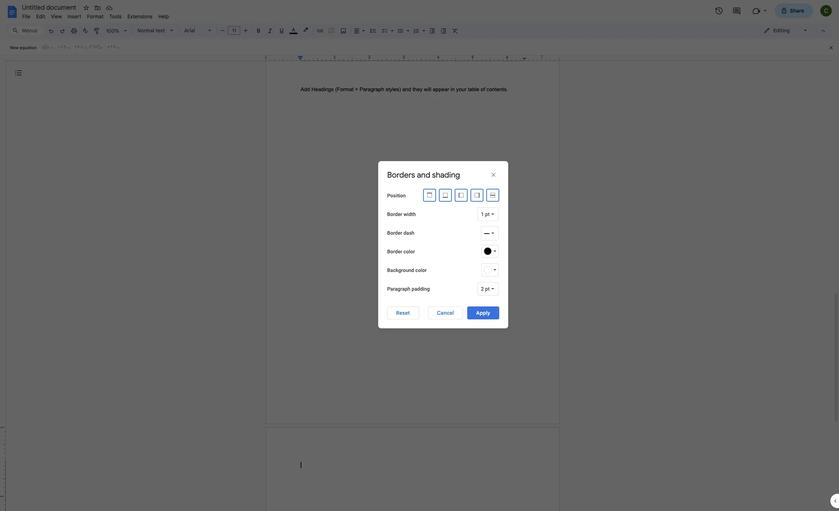 Task type: locate. For each thing, give the bounding box(es) containing it.
share. private to only me. image
[[781, 7, 787, 14]]

border for border width
[[387, 211, 402, 217]]

0 vertical spatial color
[[404, 249, 415, 255]]

position
[[387, 193, 406, 199]]

Menus field
[[9, 26, 45, 36]]

1 vertical spatial color
[[415, 267, 427, 273]]

menu bar
[[19, 9, 172, 21]]

2 vertical spatial border
[[387, 249, 402, 255]]

pt inside 1 point option
[[485, 211, 490, 217]]

1 pt from the top
[[485, 211, 490, 217]]

and
[[417, 170, 430, 180]]

color
[[404, 249, 415, 255], [415, 267, 427, 273]]

pt right 1
[[485, 211, 490, 217]]

border dash
[[387, 230, 415, 236]]

border
[[387, 211, 402, 217], [387, 230, 402, 236], [387, 249, 402, 255]]

border color
[[387, 249, 415, 255]]

1 horizontal spatial color
[[415, 267, 427, 273]]

new
[[10, 45, 19, 50]]

2 border from the top
[[387, 230, 402, 236]]

borders
[[387, 170, 415, 180]]

2
[[481, 286, 484, 292]]

border up background
[[387, 249, 402, 255]]

border left dash
[[387, 230, 402, 236]]

border width list box
[[478, 207, 499, 221]]

borders and shading application
[[0, 0, 839, 512]]

2 pt from the top
[[485, 286, 490, 292]]

1 vertical spatial pt
[[485, 286, 490, 292]]

border dash list box
[[481, 226, 502, 241]]

border left width
[[387, 211, 402, 217]]

color down dash
[[404, 249, 415, 255]]

background color
[[387, 267, 427, 273]]

padding
[[412, 286, 430, 292]]

0 vertical spatial border
[[387, 211, 402, 217]]

equation
[[20, 45, 37, 50]]

3 border from the top
[[387, 249, 402, 255]]

reset button
[[387, 307, 419, 320]]

reset
[[396, 310, 410, 316]]

menu bar inside menu bar banner
[[19, 9, 172, 21]]

1 border from the top
[[387, 211, 402, 217]]

1 vertical spatial border
[[387, 230, 402, 236]]

paragraph padding
[[387, 286, 430, 292]]

0 vertical spatial pt
[[485, 211, 490, 217]]

pt inside '2 points' option
[[485, 286, 490, 292]]

border for border dash
[[387, 230, 402, 236]]

0 horizontal spatial color
[[404, 249, 415, 255]]

pt
[[485, 211, 490, 217], [485, 286, 490, 292]]

equations toolbar
[[0, 41, 839, 55]]

pt right 2
[[485, 286, 490, 292]]

color up padding
[[415, 267, 427, 273]]

borders and shading
[[387, 170, 460, 180]]



Task type: describe. For each thing, give the bounding box(es) containing it.
paragraph padding list box
[[478, 282, 499, 296]]

right margin image
[[523, 55, 559, 61]]

cancel
[[437, 310, 454, 316]]

color for background color
[[415, 267, 427, 273]]

border for border color
[[387, 249, 402, 255]]

2 points option
[[481, 285, 490, 293]]

main toolbar
[[45, 0, 461, 339]]

borders and shading dialog
[[378, 0, 519, 512]]

Star checkbox
[[81, 3, 91, 13]]

1 pt
[[481, 211, 490, 217]]

1
[[481, 211, 484, 217]]

menu bar banner
[[0, 0, 839, 512]]

Rename text field
[[19, 3, 80, 11]]

dash
[[404, 230, 415, 236]]

position toolbar
[[419, 0, 519, 512]]

2 pt
[[481, 286, 490, 292]]

1 point option
[[481, 211, 490, 218]]

border width
[[387, 211, 416, 217]]

new equation button
[[8, 42, 38, 53]]

pt for 2 pt
[[485, 286, 490, 292]]

pt for 1 pt
[[485, 211, 490, 217]]

apply
[[476, 310, 490, 316]]

apply button
[[467, 307, 499, 320]]

new equation
[[10, 45, 37, 50]]

width
[[404, 211, 416, 217]]

background
[[387, 267, 414, 273]]

left margin image
[[266, 55, 303, 61]]

borders and shading heading
[[387, 170, 460, 180]]

cancel button
[[428, 307, 463, 320]]

paragraph
[[387, 286, 411, 292]]

color for border color
[[404, 249, 415, 255]]

top margin image
[[0, 428, 5, 464]]

shading
[[432, 170, 460, 180]]



Task type: vqa. For each thing, say whether or not it's contained in the screenshot.
equation
yes



